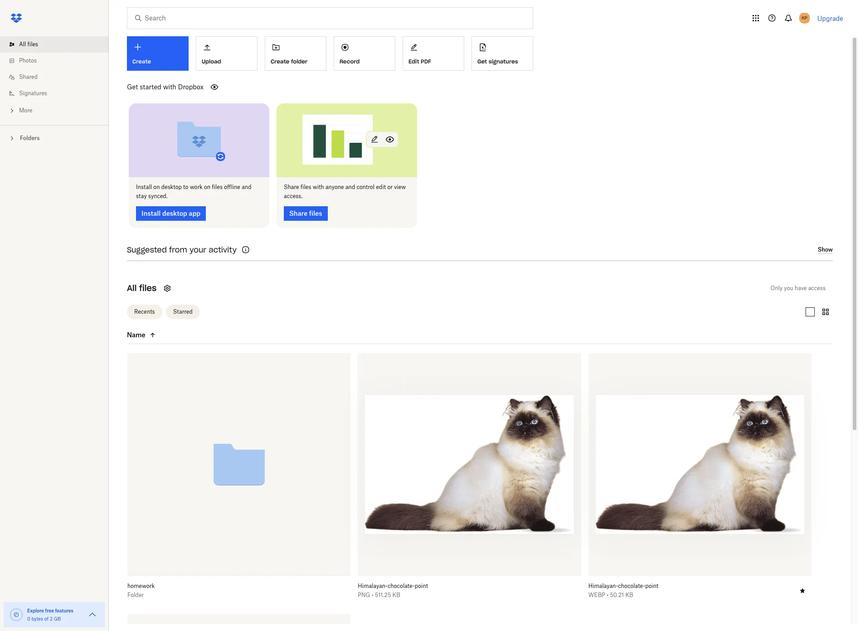 Task type: locate. For each thing, give the bounding box(es) containing it.
all files
[[19, 41, 38, 48], [127, 283, 157, 293]]

chocolate- for webp • 50.21 kb
[[618, 583, 645, 589]]

with left anyone
[[313, 183, 324, 190]]

• inside himalayan-chocolate-point png • 511.25 kb
[[372, 592, 373, 598]]

more image
[[7, 106, 16, 115]]

point for himalayan-chocolate-point png • 511.25 kb
[[415, 583, 428, 589]]

recents
[[134, 308, 155, 315]]

2 himalayan- from the left
[[588, 583, 618, 589]]

with for files
[[313, 183, 324, 190]]

app
[[189, 209, 200, 217]]

1 himalayan-chocolate-point button from the left
[[358, 583, 561, 590]]

1 horizontal spatial •
[[607, 592, 609, 598]]

access
[[808, 285, 826, 291]]

None field
[[0, 0, 69, 9]]

2 chocolate- from the left
[[618, 583, 645, 589]]

photos link
[[7, 53, 109, 69]]

1 horizontal spatial on
[[204, 183, 210, 190]]

folder, homework row
[[127, 353, 351, 605]]

folders button
[[0, 131, 109, 145]]

1 vertical spatial install
[[141, 209, 161, 217]]

activity
[[209, 245, 237, 254]]

started
[[140, 83, 161, 91]]

install
[[136, 183, 152, 190], [141, 209, 161, 217]]

kb
[[392, 592, 400, 598], [625, 592, 633, 598]]

only
[[770, 285, 783, 291]]

photos
[[19, 57, 37, 64]]

synced.
[[148, 192, 168, 199]]

0 vertical spatial all files
[[19, 41, 38, 48]]

share inside button
[[289, 209, 308, 217]]

recents button
[[127, 305, 162, 319]]

chocolate- inside himalayan-chocolate-point png • 511.25 kb
[[388, 583, 415, 589]]

and inside install on desktop to work on files offline and stay synced.
[[242, 183, 251, 190]]

on
[[153, 183, 160, 190], [204, 183, 210, 190]]

kb right 511.25
[[392, 592, 400, 598]]

explore free features 0 bytes of 2 gb
[[27, 608, 73, 622]]

2 and from the left
[[345, 183, 355, 190]]

point inside the himalayan-chocolate-point webp • 50.21 kb
[[645, 583, 659, 589]]

create button
[[127, 36, 189, 71]]

himalayan- up webp
[[588, 583, 618, 589]]

offline
[[224, 183, 240, 190]]

0 vertical spatial share
[[284, 183, 299, 190]]

get for get started with dropbox
[[127, 83, 138, 91]]

2 himalayan-chocolate-point button from the left
[[588, 583, 792, 590]]

from
[[169, 245, 187, 254]]

with inside share files with anyone and control edit or view access.
[[313, 183, 324, 190]]

all up photos
[[19, 41, 26, 48]]

all up the recents
[[127, 283, 137, 293]]

0 horizontal spatial all
[[19, 41, 26, 48]]

access.
[[284, 192, 303, 199]]

all
[[19, 41, 26, 48], [127, 283, 137, 293]]

install up stay
[[136, 183, 152, 190]]

get signatures button
[[472, 36, 533, 71]]

2 point from the left
[[645, 583, 659, 589]]

0 horizontal spatial on
[[153, 183, 160, 190]]

0 horizontal spatial point
[[415, 583, 428, 589]]

pdf
[[421, 58, 431, 65]]

himalayan-chocolate-point button inside row
[[588, 583, 792, 590]]

himalayan-chocolate-point button for himalayan-chocolate-point webp • 50.21 kb
[[588, 583, 792, 590]]

0 horizontal spatial with
[[163, 83, 176, 91]]

1 horizontal spatial all
[[127, 283, 137, 293]]

1 horizontal spatial kb
[[625, 592, 633, 598]]

create
[[271, 58, 289, 65], [132, 58, 151, 65]]

on right work
[[204, 183, 210, 190]]

files up access.
[[301, 183, 311, 190]]

install inside install on desktop to work on files offline and stay synced.
[[136, 183, 152, 190]]

create left 'folder'
[[271, 58, 289, 65]]

0 horizontal spatial create
[[132, 58, 151, 65]]

• inside the himalayan-chocolate-point webp • 50.21 kb
[[607, 592, 609, 598]]

1 point from the left
[[415, 583, 428, 589]]

folders
[[20, 135, 40, 141]]

1 horizontal spatial with
[[313, 183, 324, 190]]

and right offline on the left top
[[242, 183, 251, 190]]

himalayan-chocolate-point button inside row
[[358, 583, 561, 590]]

upload
[[202, 58, 221, 65]]

0 vertical spatial get
[[477, 58, 487, 65]]

and inside share files with anyone and control edit or view access.
[[345, 183, 355, 190]]

1 horizontal spatial create
[[271, 58, 289, 65]]

share
[[284, 183, 299, 190], [289, 209, 308, 217]]

share up access.
[[284, 183, 299, 190]]

files up photos
[[27, 41, 38, 48]]

desktop
[[161, 183, 182, 190], [162, 209, 187, 217]]

50.21
[[610, 592, 624, 598]]

files left offline on the left top
[[212, 183, 223, 190]]

all files up the recents
[[127, 283, 157, 293]]

kb for png • 511.25 kb
[[392, 592, 400, 598]]

all files up photos
[[19, 41, 38, 48]]

1 vertical spatial with
[[313, 183, 324, 190]]

1 himalayan- from the left
[[358, 583, 388, 589]]

0 vertical spatial desktop
[[161, 183, 182, 190]]

chocolate- up 511.25
[[388, 583, 415, 589]]

share down access.
[[289, 209, 308, 217]]

1 horizontal spatial get
[[477, 58, 487, 65]]

install for install on desktop to work on files offline and stay synced.
[[136, 183, 152, 190]]

all inside "link"
[[19, 41, 26, 48]]

0 horizontal spatial himalayan-
[[358, 583, 388, 589]]

all files list item
[[0, 36, 109, 53]]

himalayan-chocolate-point button
[[358, 583, 561, 590], [588, 583, 792, 590]]

all files inside "link"
[[19, 41, 38, 48]]

kb right 50.21
[[625, 592, 633, 598]]

1 horizontal spatial himalayan-
[[588, 583, 618, 589]]

signatures
[[489, 58, 518, 65]]

1 horizontal spatial chocolate-
[[618, 583, 645, 589]]

create up the started
[[132, 58, 151, 65]]

himalayan-
[[358, 583, 388, 589], [588, 583, 618, 589]]

get
[[477, 58, 487, 65], [127, 83, 138, 91]]

desktop left app
[[162, 209, 187, 217]]

0 vertical spatial with
[[163, 83, 176, 91]]

2 kb from the left
[[625, 592, 633, 598]]

desktop inside button
[[162, 209, 187, 217]]

share files with anyone and control edit or view access.
[[284, 183, 406, 199]]

png
[[358, 592, 370, 598]]

name
[[127, 331, 145, 338]]

chocolate-
[[388, 583, 415, 589], [618, 583, 645, 589]]

get started with dropbox
[[127, 83, 204, 91]]

• right png
[[372, 592, 373, 598]]

himalayan- up png
[[358, 583, 388, 589]]

homework folder
[[127, 583, 155, 598]]

get inside button
[[477, 58, 487, 65]]

chocolate- inside the himalayan-chocolate-point webp • 50.21 kb
[[618, 583, 645, 589]]

himalayan- inside the himalayan-chocolate-point webp • 50.21 kb
[[588, 583, 618, 589]]

0 vertical spatial all
[[19, 41, 26, 48]]

share inside share files with anyone and control edit or view access.
[[284, 183, 299, 190]]

1 and from the left
[[242, 183, 251, 190]]

get signatures
[[477, 58, 518, 65]]

point
[[415, 583, 428, 589], [645, 583, 659, 589]]

files inside all files "link"
[[27, 41, 38, 48]]

work
[[190, 183, 203, 190]]

get left the started
[[127, 83, 138, 91]]

1 horizontal spatial himalayan-chocolate-point button
[[588, 583, 792, 590]]

0 horizontal spatial chocolate-
[[388, 583, 415, 589]]

himalayan- inside himalayan-chocolate-point png • 511.25 kb
[[358, 583, 388, 589]]

create for create
[[132, 58, 151, 65]]

kb inside himalayan-chocolate-point png • 511.25 kb
[[392, 592, 400, 598]]

share for share files
[[289, 209, 308, 217]]

kb for webp • 50.21 kb
[[625, 592, 633, 598]]

1 horizontal spatial all files
[[127, 283, 157, 293]]

0 horizontal spatial •
[[372, 592, 373, 598]]

upload button
[[196, 36, 258, 71]]

0 horizontal spatial kb
[[392, 592, 400, 598]]

chocolate- up 50.21
[[618, 583, 645, 589]]

list
[[0, 31, 109, 125]]

2 • from the left
[[607, 592, 609, 598]]

and left control
[[345, 183, 355, 190]]

create inside button
[[271, 58, 289, 65]]

install for install desktop app
[[141, 209, 161, 217]]

0 horizontal spatial himalayan-chocolate-point button
[[358, 583, 561, 590]]

0 horizontal spatial get
[[127, 83, 138, 91]]

files
[[27, 41, 38, 48], [212, 183, 223, 190], [301, 183, 311, 190], [309, 209, 322, 217], [139, 283, 157, 293]]

desktop left the to
[[161, 183, 182, 190]]

name button
[[127, 329, 203, 340]]

himalayan-chocolate-point button for himalayan-chocolate-point png • 511.25 kb
[[358, 583, 561, 590]]

1 vertical spatial all files
[[127, 283, 157, 293]]

kb inside the himalayan-chocolate-point webp • 50.21 kb
[[625, 592, 633, 598]]

on up synced.
[[153, 183, 160, 190]]

install inside button
[[141, 209, 161, 217]]

folder settings image
[[162, 283, 173, 294]]

1 horizontal spatial point
[[645, 583, 659, 589]]

with right the started
[[163, 83, 176, 91]]

1 vertical spatial share
[[289, 209, 308, 217]]

1 vertical spatial get
[[127, 83, 138, 91]]

and
[[242, 183, 251, 190], [345, 183, 355, 190]]

have
[[795, 285, 807, 291]]

• for 511.25
[[372, 592, 373, 598]]

1 kb from the left
[[392, 592, 400, 598]]

stay
[[136, 192, 147, 199]]

files down share files with anyone and control edit or view access.
[[309, 209, 322, 217]]

point for himalayan-chocolate-point webp • 50.21 kb
[[645, 583, 659, 589]]

show
[[818, 246, 833, 253]]

1 horizontal spatial and
[[345, 183, 355, 190]]

1 vertical spatial desktop
[[162, 209, 187, 217]]

0 horizontal spatial all files
[[19, 41, 38, 48]]

himalayan-chocolate-point webp • 50.21 kb
[[588, 583, 659, 598]]

create inside popup button
[[132, 58, 151, 65]]

record button
[[334, 36, 395, 71]]

0 vertical spatial install
[[136, 183, 152, 190]]

1 chocolate- from the left
[[388, 583, 415, 589]]

1 • from the left
[[372, 592, 373, 598]]

1 vertical spatial all
[[127, 283, 137, 293]]

with
[[163, 83, 176, 91], [313, 183, 324, 190]]

0 horizontal spatial and
[[242, 183, 251, 190]]

files inside install on desktop to work on files offline and stay synced.
[[212, 183, 223, 190]]

install down synced.
[[141, 209, 161, 217]]

• left 50.21
[[607, 592, 609, 598]]

get left signatures
[[477, 58, 487, 65]]

folder
[[291, 58, 307, 65]]

point inside himalayan-chocolate-point png • 511.25 kb
[[415, 583, 428, 589]]

signatures
[[19, 90, 47, 97]]



Task type: describe. For each thing, give the bounding box(es) containing it.
record
[[340, 58, 360, 65]]

explore
[[27, 608, 44, 613]]

himalayan-chocolate-point png • 511.25 kb
[[358, 583, 428, 598]]

features
[[55, 608, 73, 613]]

you
[[784, 285, 793, 291]]

file, how-smart-are-cats.avif row
[[127, 614, 351, 631]]

kp
[[802, 15, 808, 21]]

gb
[[54, 616, 61, 622]]

shared
[[19, 73, 38, 80]]

files inside share files button
[[309, 209, 322, 217]]

get for get signatures
[[477, 58, 487, 65]]

files inside share files with anyone and control edit or view access.
[[301, 183, 311, 190]]

desktop inside install on desktop to work on files offline and stay synced.
[[161, 183, 182, 190]]

suggested
[[127, 245, 167, 254]]

of
[[44, 616, 49, 622]]

edit pdf
[[408, 58, 431, 65]]

your
[[189, 245, 206, 254]]

chocolate- for png • 511.25 kb
[[388, 583, 415, 589]]

to
[[183, 183, 188, 190]]

share for share files with anyone and control edit or view access.
[[284, 183, 299, 190]]

starred button
[[166, 305, 200, 319]]

anyone
[[325, 183, 344, 190]]

dropbox
[[178, 83, 204, 91]]

create folder
[[271, 58, 307, 65]]

file, himalayan-chocolate-point.webp row
[[588, 353, 812, 605]]

himalayan- for webp
[[588, 583, 618, 589]]

list containing all files
[[0, 31, 109, 125]]

install desktop app
[[141, 209, 200, 217]]

folder
[[127, 592, 144, 598]]

suggested from your activity
[[127, 245, 237, 254]]

install desktop app button
[[136, 206, 206, 221]]

0
[[27, 616, 30, 622]]

bytes
[[31, 616, 43, 622]]

homework button
[[127, 583, 331, 590]]

install on desktop to work on files offline and stay synced.
[[136, 183, 251, 199]]

webp
[[588, 592, 605, 598]]

1 on from the left
[[153, 183, 160, 190]]

create for create folder
[[271, 58, 289, 65]]

edit
[[376, 183, 386, 190]]

show button
[[818, 246, 833, 254]]

homework
[[127, 583, 155, 589]]

Search in folder "Dropbox" text field
[[145, 13, 514, 23]]

with for started
[[163, 83, 176, 91]]

himalayan- for png
[[358, 583, 388, 589]]

only you have access
[[770, 285, 826, 291]]

edit pdf button
[[403, 36, 464, 71]]

share files button
[[284, 206, 328, 221]]

starred
[[173, 308, 193, 315]]

511.25
[[375, 592, 391, 598]]

• for 50.21
[[607, 592, 609, 598]]

or
[[387, 183, 393, 190]]

2 on from the left
[[204, 183, 210, 190]]

upgrade link
[[817, 14, 843, 22]]

dropbox image
[[7, 9, 25, 27]]

control
[[357, 183, 375, 190]]

2
[[50, 616, 53, 622]]

share files
[[289, 209, 322, 217]]

view
[[394, 183, 406, 190]]

upgrade
[[817, 14, 843, 22]]

files left folder settings icon
[[139, 283, 157, 293]]

edit
[[408, 58, 419, 65]]

all files link
[[7, 36, 109, 53]]

create folder button
[[265, 36, 326, 71]]

shared link
[[7, 69, 109, 85]]

more
[[19, 107, 32, 114]]

signatures link
[[7, 85, 109, 102]]

free
[[45, 608, 54, 613]]

file, himalayan-chocolate-point.png row
[[358, 353, 581, 605]]

kp button
[[797, 11, 812, 25]]

quota usage element
[[9, 608, 24, 622]]



Task type: vqa. For each thing, say whether or not it's contained in the screenshot.
files in the the Install on desktop to work on files offline and stay synced.
yes



